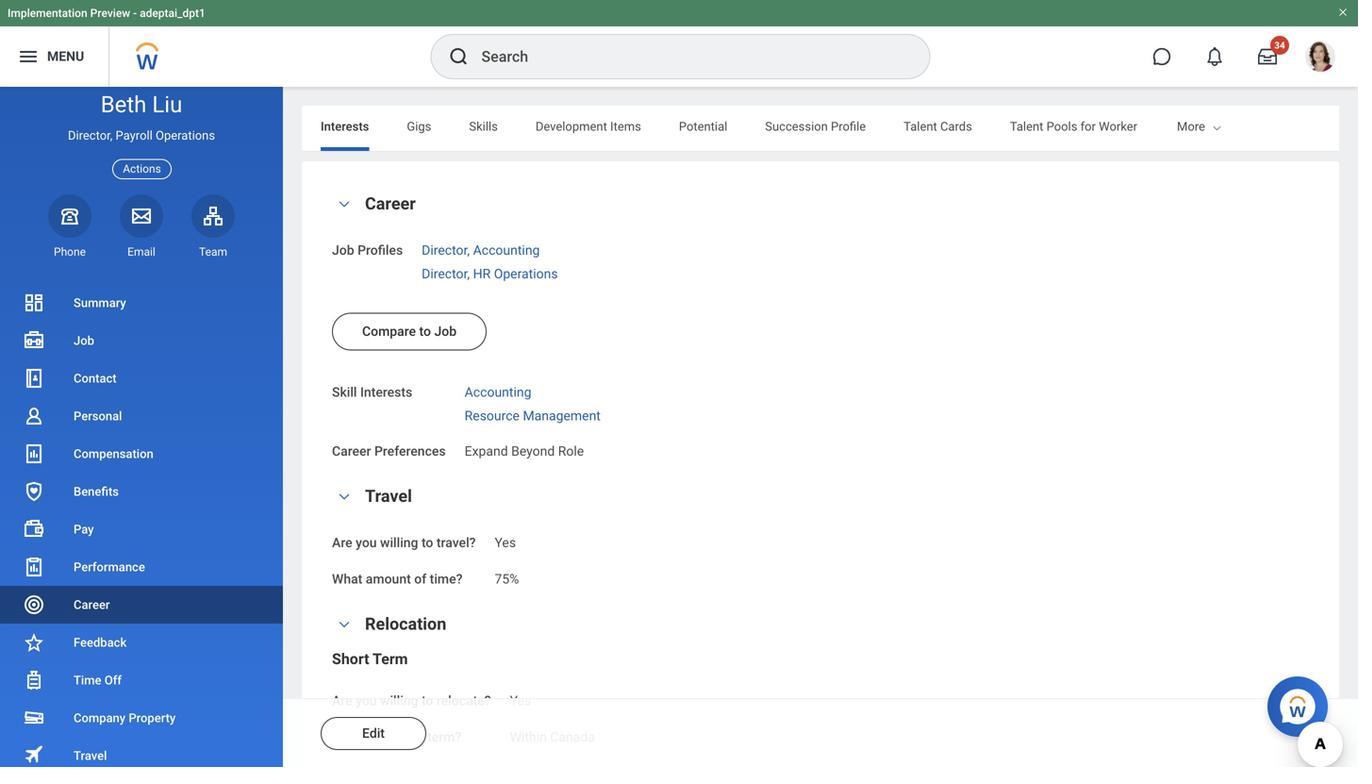 Task type: vqa. For each thing, say whether or not it's contained in the screenshot.
Expand Beyond Role
yes



Task type: locate. For each thing, give the bounding box(es) containing it.
0 vertical spatial to
[[419, 324, 431, 339]]

list
[[0, 284, 283, 767]]

are
[[332, 535, 353, 550], [332, 693, 353, 708]]

within canada
[[510, 729, 595, 745]]

to for travel?
[[422, 535, 433, 550]]

director, left hr
[[422, 266, 470, 281]]

0 horizontal spatial operations
[[156, 128, 215, 143]]

1 vertical spatial accounting
[[465, 384, 532, 400]]

potential
[[679, 119, 728, 134]]

to left relocate?
[[422, 693, 433, 708]]

are inside the "short term" group
[[332, 693, 353, 708]]

travel inside travel 'group'
[[365, 486, 412, 506]]

operations for director, payroll operations
[[156, 128, 215, 143]]

justify image
[[17, 45, 40, 68]]

2 talent from the left
[[1010, 119, 1044, 134]]

items
[[610, 119, 641, 134]]

interests inside 'career' group
[[360, 384, 413, 400]]

willing for for
[[380, 693, 418, 708]]

relocation button
[[365, 614, 447, 634]]

beyond
[[511, 443, 555, 459]]

1 vertical spatial travel
[[74, 749, 107, 763]]

chevron down image inside "relocation" group
[[333, 618, 356, 631]]

what amount of time?
[[332, 571, 463, 587]]

yes element up "75%" element
[[495, 531, 516, 550]]

job profiles
[[332, 242, 403, 258]]

1 horizontal spatial talent
[[1010, 119, 1044, 134]]

to
[[419, 324, 431, 339], [422, 535, 433, 550], [422, 693, 433, 708]]

pay image
[[23, 518, 45, 541]]

short term
[[332, 650, 408, 668]]

within canada element
[[510, 726, 595, 745]]

you for where
[[356, 693, 377, 708]]

short term button
[[332, 650, 408, 668]]

canada
[[550, 729, 595, 745]]

yes up "75%" element
[[495, 535, 516, 550]]

feedback link
[[0, 624, 283, 661]]

are up where
[[332, 693, 353, 708]]

1 vertical spatial yes
[[510, 693, 531, 708]]

1 talent from the left
[[904, 119, 938, 134]]

1 willing from the top
[[380, 535, 418, 550]]

career group
[[332, 192, 1310, 461]]

2 vertical spatial director,
[[422, 266, 470, 281]]

0 vertical spatial yes
[[495, 535, 516, 550]]

job
[[332, 242, 354, 258], [434, 324, 457, 339], [74, 334, 94, 348]]

1 vertical spatial for
[[373, 729, 390, 745]]

you up what
[[356, 535, 377, 550]]

career link
[[0, 586, 283, 624]]

menu
[[47, 49, 84, 64]]

operations
[[156, 128, 215, 143], [494, 266, 558, 281]]

director, accounting
[[422, 242, 540, 258]]

1 vertical spatial career
[[332, 443, 371, 459]]

1 vertical spatial operations
[[494, 266, 558, 281]]

chevron down image inside 'career' group
[[333, 198, 356, 211]]

skill
[[332, 384, 357, 400]]

summary image
[[23, 292, 45, 314]]

1 vertical spatial chevron down image
[[333, 618, 356, 631]]

-
[[133, 7, 137, 20]]

0 horizontal spatial talent
[[904, 119, 938, 134]]

2 are from the top
[[332, 693, 353, 708]]

relocation group
[[332, 612, 1310, 767]]

phone
[[54, 245, 86, 258]]

2 you from the top
[[356, 693, 377, 708]]

travel down company
[[74, 749, 107, 763]]

talent
[[904, 119, 938, 134], [1010, 119, 1044, 134]]

1 vertical spatial interests
[[360, 384, 413, 400]]

for
[[1081, 119, 1096, 134], [373, 729, 390, 745]]

operations right hr
[[494, 266, 558, 281]]

travel right chevron down image
[[365, 486, 412, 506]]

time
[[74, 673, 101, 687]]

to inside travel 'group'
[[422, 535, 433, 550]]

personal image
[[23, 405, 45, 427]]

chevron down image for career
[[333, 198, 356, 211]]

0 vertical spatial yes element
[[495, 531, 516, 550]]

1 vertical spatial are
[[332, 693, 353, 708]]

career for career preferences
[[332, 443, 371, 459]]

career up profiles
[[365, 194, 416, 214]]

willing
[[380, 535, 418, 550], [380, 693, 418, 708]]

2 vertical spatial to
[[422, 693, 433, 708]]

2 vertical spatial career
[[74, 598, 110, 612]]

operations inside 'career' group
[[494, 266, 558, 281]]

tab list
[[302, 106, 1340, 151]]

succession
[[765, 119, 828, 134]]

to inside button
[[419, 324, 431, 339]]

for left short
[[373, 729, 390, 745]]

contact
[[74, 371, 117, 385]]

1 vertical spatial items selected list
[[465, 381, 631, 425]]

feedback image
[[23, 631, 45, 654]]

for inside the "short term" group
[[373, 729, 390, 745]]

job for job
[[74, 334, 94, 348]]

performance image
[[23, 556, 45, 578]]

0 vertical spatial operations
[[156, 128, 215, 143]]

2 willing from the top
[[380, 693, 418, 708]]

willing up where for short term?
[[380, 693, 418, 708]]

director, inside navigation pane region
[[68, 128, 113, 143]]

items selected list
[[422, 239, 588, 283], [465, 381, 631, 425]]

compare
[[362, 324, 416, 339]]

travel
[[365, 486, 412, 506], [74, 749, 107, 763]]

hr
[[473, 266, 491, 281]]

property
[[129, 711, 176, 725]]

for right pools
[[1081, 119, 1096, 134]]

talent pools for worker
[[1010, 119, 1138, 134]]

off
[[104, 673, 122, 687]]

worker
[[1099, 119, 1138, 134]]

75% element
[[495, 568, 519, 587]]

interests right skill at bottom left
[[360, 384, 413, 400]]

1 horizontal spatial travel
[[365, 486, 412, 506]]

you inside the "short term" group
[[356, 693, 377, 708]]

time?
[[430, 571, 463, 587]]

yes inside travel 'group'
[[495, 535, 516, 550]]

job right the compare
[[434, 324, 457, 339]]

are for are you willing to relocate?
[[332, 693, 353, 708]]

1 chevron down image from the top
[[333, 198, 356, 211]]

cards
[[941, 119, 973, 134]]

willing up what amount of time?
[[380, 535, 418, 550]]

items selected list for skill interests
[[465, 381, 631, 425]]

items selected list containing accounting
[[465, 381, 631, 425]]

job inside button
[[434, 324, 457, 339]]

1 horizontal spatial for
[[1081, 119, 1096, 134]]

skill interests
[[332, 384, 413, 400]]

to inside the "short term" group
[[422, 693, 433, 708]]

relocation
[[365, 614, 447, 634]]

yes element up within
[[510, 689, 531, 708]]

personal link
[[0, 397, 283, 435]]

0 vertical spatial willing
[[380, 535, 418, 550]]

menu banner
[[0, 0, 1359, 87]]

director, payroll operations
[[68, 128, 215, 143]]

1 are from the top
[[332, 535, 353, 550]]

34
[[1275, 40, 1286, 51]]

items selected list containing director, accounting
[[422, 239, 588, 283]]

career for the career button
[[365, 194, 416, 214]]

chevron down image
[[333, 198, 356, 211], [333, 618, 356, 631]]

within
[[510, 729, 547, 745]]

1 you from the top
[[356, 535, 377, 550]]

are inside travel 'group'
[[332, 535, 353, 550]]

talent left cards
[[904, 119, 938, 134]]

2 horizontal spatial job
[[434, 324, 457, 339]]

implementation preview -   adeptai_dpt1
[[8, 7, 206, 20]]

edit button
[[321, 717, 426, 750]]

are up what
[[332, 535, 353, 550]]

0 vertical spatial career
[[365, 194, 416, 214]]

job image
[[23, 329, 45, 352]]

1 vertical spatial willing
[[380, 693, 418, 708]]

to right the compare
[[419, 324, 431, 339]]

career up chevron down image
[[332, 443, 371, 459]]

to left travel?
[[422, 535, 433, 550]]

job left profiles
[[332, 242, 354, 258]]

where for short term?
[[332, 729, 462, 745]]

more
[[1177, 119, 1206, 134]]

1 vertical spatial yes element
[[510, 689, 531, 708]]

yes
[[495, 535, 516, 550], [510, 693, 531, 708]]

0 vertical spatial chevron down image
[[333, 198, 356, 211]]

interests left gigs
[[321, 119, 369, 134]]

you
[[356, 535, 377, 550], [356, 693, 377, 708]]

accounting up director, hr operations link
[[473, 242, 540, 258]]

willing inside travel 'group'
[[380, 535, 418, 550]]

talent for talent pools for worker
[[1010, 119, 1044, 134]]

development items
[[536, 119, 641, 134]]

director,
[[68, 128, 113, 143], [422, 242, 470, 258], [422, 266, 470, 281]]

contact link
[[0, 359, 283, 397]]

are you willing to relocate?
[[332, 693, 491, 708]]

chevron down image up short
[[333, 618, 356, 631]]

accounting link
[[465, 381, 532, 400]]

yes inside the "short term" group
[[510, 693, 531, 708]]

chevron down image left the career button
[[333, 198, 356, 211]]

close environment banner image
[[1338, 7, 1349, 18]]

amount
[[366, 571, 411, 587]]

career
[[365, 194, 416, 214], [332, 443, 371, 459], [74, 598, 110, 612]]

accounting up resource
[[465, 384, 532, 400]]

2 chevron down image from the top
[[333, 618, 356, 631]]

compare to job button
[[332, 313, 487, 351]]

travel image
[[23, 743, 45, 766]]

are for are you willing to travel?
[[332, 535, 353, 550]]

willing for amount
[[380, 535, 418, 550]]

job inside navigation pane region
[[74, 334, 94, 348]]

0 horizontal spatial for
[[373, 729, 390, 745]]

email button
[[120, 194, 163, 259]]

you up edit
[[356, 693, 377, 708]]

director, up director, hr operations link
[[422, 242, 470, 258]]

job up contact
[[74, 334, 94, 348]]

1 vertical spatial you
[[356, 693, 377, 708]]

director, left payroll at the top of the page
[[68, 128, 113, 143]]

0 vertical spatial accounting
[[473, 242, 540, 258]]

short term group
[[332, 649, 1310, 747]]

navigation pane region
[[0, 87, 283, 767]]

operations down liu
[[156, 128, 215, 143]]

yes up within
[[510, 693, 531, 708]]

gigs
[[407, 119, 432, 134]]

relocate?
[[437, 693, 491, 708]]

operations inside navigation pane region
[[156, 128, 215, 143]]

0 vertical spatial travel
[[365, 486, 412, 506]]

willing inside the "short term" group
[[380, 693, 418, 708]]

0 horizontal spatial travel
[[74, 749, 107, 763]]

benefits image
[[23, 480, 45, 503]]

0 vertical spatial are
[[332, 535, 353, 550]]

0 horizontal spatial job
[[74, 334, 94, 348]]

career up feedback
[[74, 598, 110, 612]]

0 vertical spatial you
[[356, 535, 377, 550]]

1 vertical spatial to
[[422, 535, 433, 550]]

career preferences
[[332, 443, 446, 459]]

yes element
[[495, 531, 516, 550], [510, 689, 531, 708]]

1 horizontal spatial job
[[332, 242, 354, 258]]

you inside travel 'group'
[[356, 535, 377, 550]]

learning
[[1176, 119, 1223, 134]]

compare to job
[[362, 324, 457, 339]]

0 vertical spatial items selected list
[[422, 239, 588, 283]]

are you willing to travel?
[[332, 535, 476, 550]]

talent left pools
[[1010, 119, 1044, 134]]

0 vertical spatial director,
[[68, 128, 113, 143]]

contact image
[[23, 367, 45, 390]]

1 horizontal spatial operations
[[494, 266, 558, 281]]

1 vertical spatial director,
[[422, 242, 470, 258]]

term?
[[428, 729, 462, 745]]

term
[[373, 650, 408, 668]]



Task type: describe. For each thing, give the bounding box(es) containing it.
profile
[[831, 119, 866, 134]]

team link
[[192, 194, 235, 259]]

menu button
[[0, 26, 109, 87]]

time off image
[[23, 669, 45, 692]]

benefits
[[74, 484, 119, 499]]

beth liu
[[101, 91, 182, 118]]

director, accounting link
[[422, 239, 540, 258]]

search image
[[448, 45, 470, 68]]

compensation image
[[23, 442, 45, 465]]

chevron down image
[[333, 490, 356, 503]]

performance link
[[0, 548, 283, 586]]

inbox large image
[[1259, 47, 1277, 66]]

email
[[128, 245, 156, 258]]

adeptai_dpt1
[[140, 7, 206, 20]]

succession profile
[[765, 119, 866, 134]]

items selected list for job profiles
[[422, 239, 588, 283]]

edit
[[362, 726, 385, 741]]

actions button
[[112, 159, 172, 179]]

job for job profiles
[[332, 242, 354, 258]]

chevron down image for relocation
[[333, 618, 356, 631]]

profile logan mcneil image
[[1306, 42, 1336, 76]]

notifications large image
[[1206, 47, 1225, 66]]

resource management
[[465, 408, 601, 423]]

director, for director, payroll operations
[[68, 128, 113, 143]]

company property image
[[23, 707, 45, 729]]

mail image
[[130, 205, 153, 227]]

liu
[[152, 91, 182, 118]]

time off link
[[0, 661, 283, 699]]

travel?
[[437, 535, 476, 550]]

company property
[[74, 711, 176, 725]]

resource management link
[[465, 404, 601, 423]]

travel link
[[0, 737, 283, 767]]

Search Workday  search field
[[482, 36, 891, 77]]

preferences
[[375, 443, 446, 459]]

beth
[[101, 91, 147, 118]]

what
[[332, 571, 363, 587]]

pay link
[[0, 510, 283, 548]]

team beth liu element
[[192, 244, 235, 259]]

profiles
[[358, 242, 403, 258]]

management
[[523, 408, 601, 423]]

tab list containing interests
[[302, 106, 1340, 151]]

career image
[[23, 593, 45, 616]]

director, for director, hr operations
[[422, 266, 470, 281]]

summary
[[74, 296, 126, 310]]

you for what
[[356, 535, 377, 550]]

75%
[[495, 571, 519, 587]]

career button
[[365, 194, 416, 214]]

of
[[414, 571, 427, 587]]

list containing summary
[[0, 284, 283, 767]]

team
[[199, 245, 227, 258]]

talent for talent cards
[[904, 119, 938, 134]]

career inside list
[[74, 598, 110, 612]]

company property link
[[0, 699, 283, 737]]

phone button
[[48, 194, 92, 259]]

talent cards
[[904, 119, 973, 134]]

preview
[[90, 7, 130, 20]]

expand beyond role element
[[465, 440, 584, 459]]

benefits link
[[0, 473, 283, 510]]

34 button
[[1247, 36, 1290, 77]]

director, hr operations link
[[422, 262, 558, 281]]

travel button
[[365, 486, 412, 506]]

phone beth liu element
[[48, 244, 92, 259]]

0 vertical spatial for
[[1081, 119, 1096, 134]]

where
[[332, 729, 370, 745]]

time off
[[74, 673, 122, 687]]

to for relocate?
[[422, 693, 433, 708]]

development
[[536, 119, 607, 134]]

view team image
[[202, 205, 225, 227]]

email beth liu element
[[120, 244, 163, 259]]

pay
[[74, 522, 94, 536]]

implementation
[[8, 7, 87, 20]]

phone image
[[57, 205, 83, 227]]

company
[[74, 711, 126, 725]]

short
[[332, 650, 369, 668]]

0 vertical spatial interests
[[321, 119, 369, 134]]

actions
[[123, 162, 161, 176]]

director, for director, accounting
[[422, 242, 470, 258]]

payroll
[[116, 128, 153, 143]]

expand beyond role
[[465, 443, 584, 459]]

travel inside travel link
[[74, 749, 107, 763]]

travel group
[[332, 484, 1310, 589]]

compensation link
[[0, 435, 283, 473]]

operations for director, hr operations
[[494, 266, 558, 281]]

expand
[[465, 443, 508, 459]]

feedback
[[74, 635, 127, 650]]

resource
[[465, 408, 520, 423]]

accounting inside director, accounting link
[[473, 242, 540, 258]]

compensation
[[74, 447, 154, 461]]

director, hr operations
[[422, 266, 558, 281]]

pools
[[1047, 119, 1078, 134]]

skills
[[469, 119, 498, 134]]

role
[[558, 443, 584, 459]]

performance
[[74, 560, 145, 574]]

personal
[[74, 409, 122, 423]]

summary link
[[0, 284, 283, 322]]



